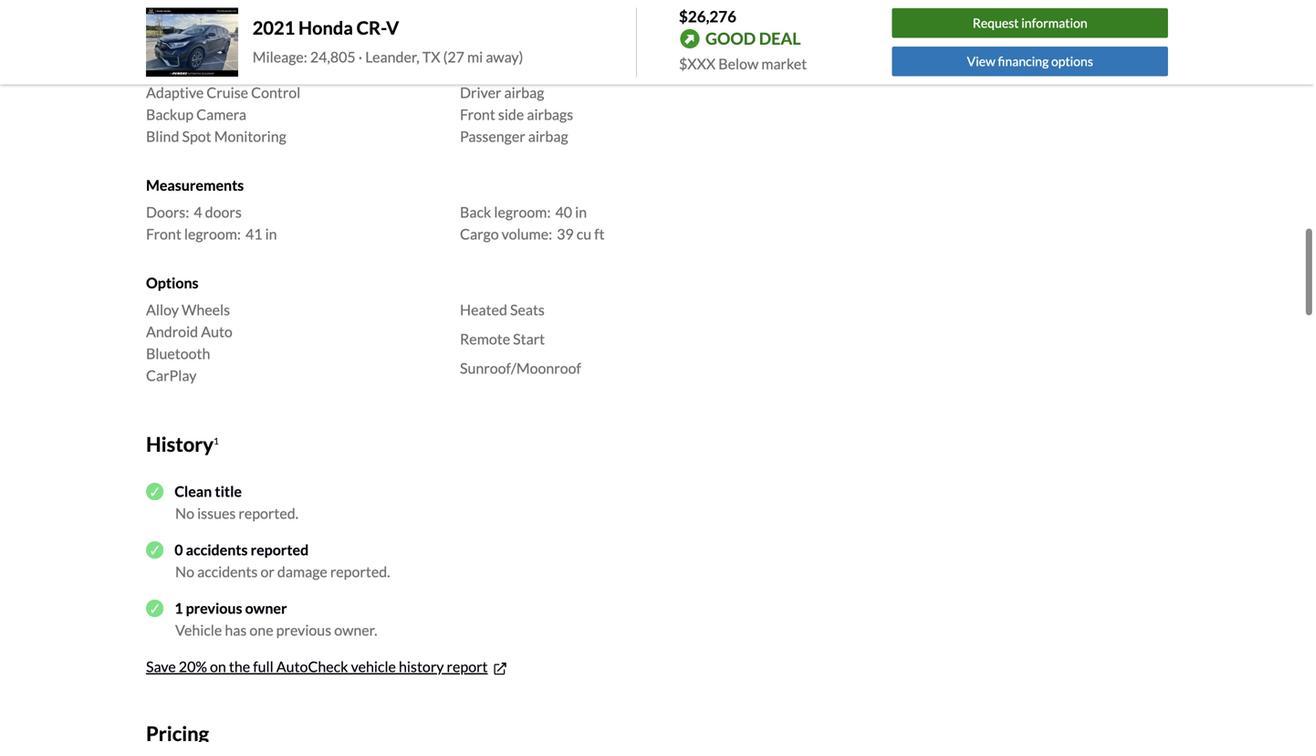 Task type: describe. For each thing, give the bounding box(es) containing it.
save
[[146, 658, 176, 676]]

vdpcheck image for clean title
[[146, 483, 164, 500]]

legroom: inside the 'doors: 4 doors front legroom: 41 in'
[[184, 225, 241, 243]]

heated seats
[[460, 301, 545, 319]]

accidents for or
[[197, 563, 258, 581]]

nhtsa rollover rating:
[[460, 40, 606, 57]]

view financing options button
[[893, 47, 1169, 76]]

below
[[719, 55, 759, 73]]

$26,276
[[679, 7, 737, 26]]

0 horizontal spatial 1
[[175, 599, 183, 617]]

wheels
[[182, 301, 230, 319]]

options
[[1052, 53, 1094, 69]]

heated
[[460, 301, 508, 319]]

request
[[973, 15, 1020, 31]]

ft
[[595, 225, 605, 243]]

overall
[[197, 18, 241, 35]]

side
[[498, 105, 524, 123]]

the
[[229, 658, 250, 676]]

vdpcheck image for 0 accidents reported
[[146, 541, 164, 559]]

adaptive
[[146, 83, 204, 101]]

accidents for reported
[[186, 541, 248, 559]]

safety
[[244, 18, 283, 35]]

2021 honda cr-v image
[[146, 8, 238, 77]]

curtain
[[460, 61, 509, 79]]

issues
[[197, 504, 236, 522]]

start
[[513, 330, 545, 348]]

tx
[[423, 48, 441, 66]]

back
[[460, 203, 492, 221]]

0 vertical spatial airbag
[[504, 83, 545, 101]]

options
[[146, 274, 199, 292]]

autocheck
[[276, 658, 348, 676]]

1 previous owner
[[175, 599, 287, 617]]

no for no issues reported.
[[175, 504, 194, 522]]

request information button
[[893, 8, 1169, 38]]

bluetooth
[[146, 345, 210, 363]]

sunroof/moonroof
[[460, 359, 582, 377]]

0 vertical spatial airbags
[[512, 61, 558, 79]]

information
[[1022, 15, 1088, 31]]

front inside curtain airbags driver airbag front side airbags passenger airbag
[[460, 105, 496, 123]]

rating: for nhtsa overall safety rating:
[[286, 18, 327, 35]]

view financing options
[[968, 53, 1094, 69]]

no issues reported.
[[175, 504, 299, 522]]

full
[[253, 658, 274, 676]]

carplay
[[146, 367, 197, 385]]

vdpcheck image
[[146, 600, 164, 617]]

1 vertical spatial airbags
[[527, 105, 574, 123]]

deal
[[759, 28, 801, 49]]

driver
[[460, 83, 502, 101]]

nhtsa for nhtsa overall safety rating:
[[146, 18, 194, 35]]

or
[[261, 563, 275, 581]]

0 accidents reported
[[175, 541, 309, 559]]

passenger
[[460, 127, 526, 145]]

has
[[225, 621, 247, 639]]

2021 honda cr-v mileage: 24,805 · leander, tx (27 mi away)
[[253, 17, 524, 66]]

vehicle
[[351, 658, 396, 676]]

damage
[[277, 563, 328, 581]]

request information
[[973, 15, 1088, 31]]

v
[[386, 17, 399, 39]]

seats
[[510, 301, 545, 319]]

in inside back legroom: 40 in cargo volume: 39 cu ft
[[575, 203, 587, 221]]

view
[[968, 53, 996, 69]]

save 20% on the full autocheck vehicle history report image
[[492, 660, 509, 678]]

cu
[[577, 225, 592, 243]]

history
[[146, 433, 214, 456]]

reported
[[251, 541, 309, 559]]

abs brakes adaptive cruise control backup camera blind spot monitoring
[[146, 61, 301, 145]]

monitoring
[[214, 127, 287, 145]]

crash
[[244, 40, 278, 57]]

vehicle
[[175, 621, 222, 639]]

1 vertical spatial previous
[[276, 621, 332, 639]]

android
[[146, 323, 198, 341]]

39
[[557, 225, 574, 243]]

nhtsa for nhtsa rollover rating:
[[460, 40, 509, 57]]

alloy
[[146, 301, 179, 319]]

save 20% on the full autocheck vehicle history report
[[146, 658, 488, 676]]

rollover
[[511, 40, 562, 57]]

owner.
[[334, 621, 378, 639]]

away)
[[486, 48, 524, 66]]

·
[[359, 48, 363, 66]]

camera
[[196, 105, 247, 123]]

remote start
[[460, 330, 545, 348]]

on
[[210, 658, 226, 676]]

financing
[[999, 53, 1049, 69]]

1 inside history 1
[[214, 436, 219, 447]]

abs
[[146, 61, 173, 79]]

1 vertical spatial airbag
[[528, 127, 569, 145]]

(27
[[443, 48, 465, 66]]



Task type: vqa. For each thing, say whether or not it's contained in the screenshot.
the bottommost legroom:
yes



Task type: locate. For each thing, give the bounding box(es) containing it.
in inside the 'doors: 4 doors front legroom: 41 in'
[[265, 225, 277, 243]]

doors: 4 doors front legroom: 41 in
[[146, 203, 277, 243]]

cr-
[[357, 17, 386, 39]]

reported. right the damage
[[330, 563, 390, 581]]

vdpcheck image left clean
[[146, 483, 164, 500]]

0 vertical spatial no
[[175, 504, 194, 522]]

owner
[[245, 599, 287, 617]]

1 no from the top
[[175, 504, 194, 522]]

mileage:
[[253, 48, 308, 66]]

nhtsa for nhtsa frontal crash rating:
[[146, 40, 194, 57]]

0 horizontal spatial in
[[265, 225, 277, 243]]

41
[[246, 225, 263, 243]]

0 vertical spatial legroom:
[[494, 203, 551, 221]]

0 vertical spatial reported.
[[239, 504, 299, 522]]

40
[[556, 203, 573, 221]]

1 vertical spatial vdpcheck image
[[146, 541, 164, 559]]

previous up autocheck
[[276, 621, 332, 639]]

alloy wheels android auto bluetooth carplay
[[146, 301, 233, 385]]

remote
[[460, 330, 511, 348]]

vdpcheck image
[[146, 483, 164, 500], [146, 541, 164, 559]]

rating: up mileage:
[[286, 18, 327, 35]]

0 vertical spatial front
[[460, 105, 496, 123]]

volume:
[[502, 225, 553, 243]]

0 vertical spatial in
[[575, 203, 587, 221]]

1 vertical spatial 1
[[175, 599, 183, 617]]

0 horizontal spatial legroom:
[[184, 225, 241, 243]]

in right '41'
[[265, 225, 277, 243]]

1 up the clean title
[[214, 436, 219, 447]]

reported. up reported
[[239, 504, 299, 522]]

report
[[447, 658, 488, 676]]

cruise
[[207, 83, 248, 101]]

24,805
[[310, 48, 356, 66]]

0
[[175, 541, 183, 559]]

nhtsa
[[146, 18, 194, 35], [146, 40, 194, 57], [460, 40, 509, 57]]

save 20% on the full autocheck vehicle history report link
[[146, 658, 509, 678]]

0 vertical spatial previous
[[186, 599, 242, 617]]

legroom: down the doors at left top
[[184, 225, 241, 243]]

blind
[[146, 127, 179, 145]]

airbags down rollover
[[512, 61, 558, 79]]

1 horizontal spatial reported.
[[330, 563, 390, 581]]

20%
[[179, 658, 207, 676]]

airbag up side
[[504, 83, 545, 101]]

leander,
[[365, 48, 420, 66]]

1 horizontal spatial 1
[[214, 436, 219, 447]]

1 vertical spatial accidents
[[197, 563, 258, 581]]

back legroom: 40 in cargo volume: 39 cu ft
[[460, 203, 605, 243]]

1 right vdpcheck icon
[[175, 599, 183, 617]]

rating: for nhtsa frontal crash rating:
[[281, 40, 322, 57]]

accidents
[[186, 541, 248, 559], [197, 563, 258, 581]]

legroom: inside back legroom: 40 in cargo volume: 39 cu ft
[[494, 203, 551, 221]]

1 horizontal spatial previous
[[276, 621, 332, 639]]

rating: down honda
[[281, 40, 322, 57]]

measurements
[[146, 176, 244, 194]]

1 vertical spatial front
[[146, 225, 182, 243]]

$xxx
[[679, 55, 716, 73]]

cargo
[[460, 225, 499, 243]]

in right the 40
[[575, 203, 587, 221]]

frontal
[[197, 40, 241, 57]]

legroom: up the volume:
[[494, 203, 551, 221]]

vdpcheck image left 0
[[146, 541, 164, 559]]

1 horizontal spatial legroom:
[[494, 203, 551, 221]]

1 horizontal spatial front
[[460, 105, 496, 123]]

curtain airbags driver airbag front side airbags passenger airbag
[[460, 61, 574, 145]]

1 vertical spatial legroom:
[[184, 225, 241, 243]]

clean title
[[175, 483, 242, 500]]

nhtsa frontal crash rating:
[[146, 40, 322, 57]]

4
[[194, 203, 202, 221]]

0 horizontal spatial front
[[146, 225, 182, 243]]

no for no accidents or damage reported.
[[175, 563, 194, 581]]

2 vdpcheck image from the top
[[146, 541, 164, 559]]

brakes
[[176, 61, 218, 79]]

$xxx below market
[[679, 55, 807, 73]]

one
[[250, 621, 274, 639]]

accidents down the issues
[[186, 541, 248, 559]]

no accidents or damage reported.
[[175, 563, 390, 581]]

0 horizontal spatial previous
[[186, 599, 242, 617]]

history
[[399, 658, 444, 676]]

clean
[[175, 483, 212, 500]]

no
[[175, 504, 194, 522], [175, 563, 194, 581]]

0 vertical spatial accidents
[[186, 541, 248, 559]]

previous up vehicle
[[186, 599, 242, 617]]

honda
[[299, 17, 353, 39]]

control
[[251, 83, 301, 101]]

1 vdpcheck image from the top
[[146, 483, 164, 500]]

1 horizontal spatial in
[[575, 203, 587, 221]]

1 vertical spatial no
[[175, 563, 194, 581]]

doors:
[[146, 203, 189, 221]]

1 vertical spatial reported.
[[330, 563, 390, 581]]

front inside the 'doors: 4 doors front legroom: 41 in'
[[146, 225, 182, 243]]

nhtsa overall safety rating:
[[146, 18, 327, 35]]

history 1
[[146, 433, 219, 456]]

airbag
[[504, 83, 545, 101], [528, 127, 569, 145]]

front down doors:
[[146, 225, 182, 243]]

rating: right rollover
[[565, 40, 606, 57]]

good
[[706, 28, 756, 49]]

good deal
[[706, 28, 801, 49]]

1
[[214, 436, 219, 447], [175, 599, 183, 617]]

airbags right side
[[527, 105, 574, 123]]

0 vertical spatial 1
[[214, 436, 219, 447]]

airbags
[[512, 61, 558, 79], [527, 105, 574, 123]]

doors
[[205, 203, 242, 221]]

auto
[[201, 323, 233, 341]]

reported.
[[239, 504, 299, 522], [330, 563, 390, 581]]

mi
[[468, 48, 483, 66]]

no down 0
[[175, 563, 194, 581]]

rating:
[[286, 18, 327, 35], [281, 40, 322, 57], [565, 40, 606, 57]]

2021
[[253, 17, 295, 39]]

vehicle has one previous owner.
[[175, 621, 378, 639]]

no down clean
[[175, 504, 194, 522]]

2 no from the top
[[175, 563, 194, 581]]

title
[[215, 483, 242, 500]]

spot
[[182, 127, 212, 145]]

front down driver
[[460, 105, 496, 123]]

backup
[[146, 105, 194, 123]]

1 vertical spatial in
[[265, 225, 277, 243]]

0 vertical spatial vdpcheck image
[[146, 483, 164, 500]]

accidents down 0 accidents reported
[[197, 563, 258, 581]]

airbag right passenger
[[528, 127, 569, 145]]

0 horizontal spatial reported.
[[239, 504, 299, 522]]



